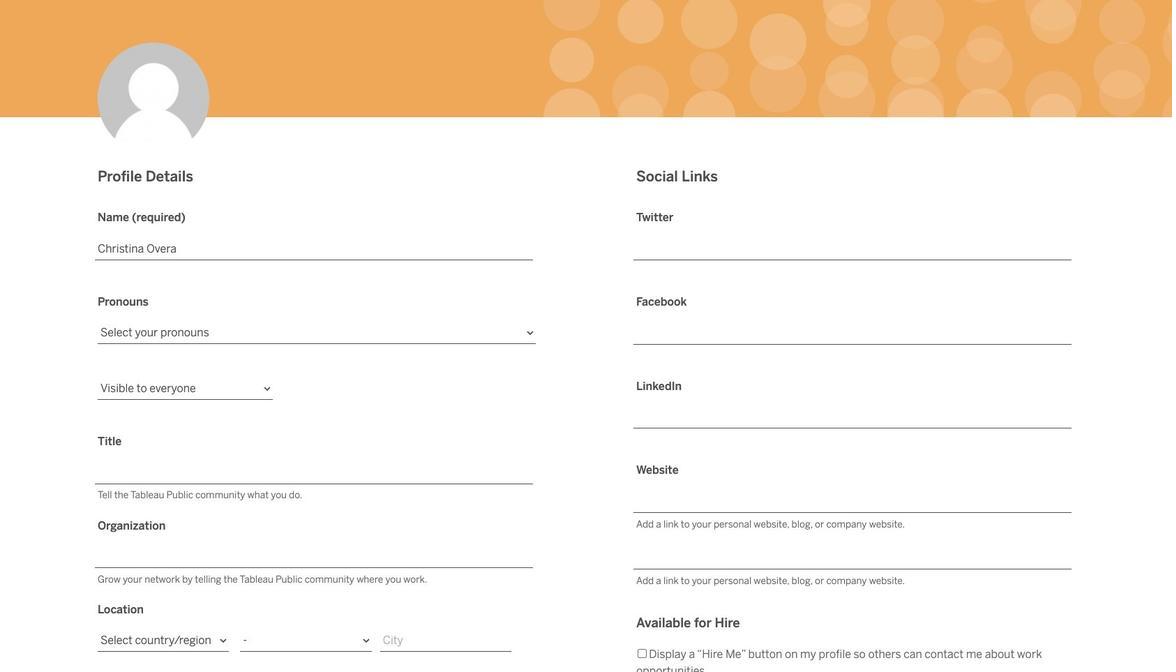 Task type: describe. For each thing, give the bounding box(es) containing it.
Twitter field
[[634, 237, 1072, 260]]

1 avatar image from the top
[[98, 43, 209, 155]]

Organization field
[[95, 546, 533, 569]]

Facebook field
[[634, 322, 1072, 345]]

City field
[[380, 630, 512, 652]]

Name (required) field
[[95, 237, 533, 260]]

Title field
[[95, 461, 533, 484]]



Task type: vqa. For each thing, say whether or not it's contained in the screenshot.
Salesforce Logo
no



Task type: locate. For each thing, give the bounding box(es) containing it.
dialog
[[0, 0, 1173, 672]]

None checkbox
[[638, 649, 647, 658]]

logo image
[[34, 33, 137, 51]]

website2 field
[[634, 547, 1072, 570]]

2 avatar image from the top
[[98, 136, 209, 247]]

LinkedIn field
[[634, 406, 1072, 429]]

avatar image
[[98, 43, 209, 155], [98, 136, 209, 247]]

Website field
[[634, 490, 1072, 513]]

go to search image
[[1106, 35, 1156, 52]]



